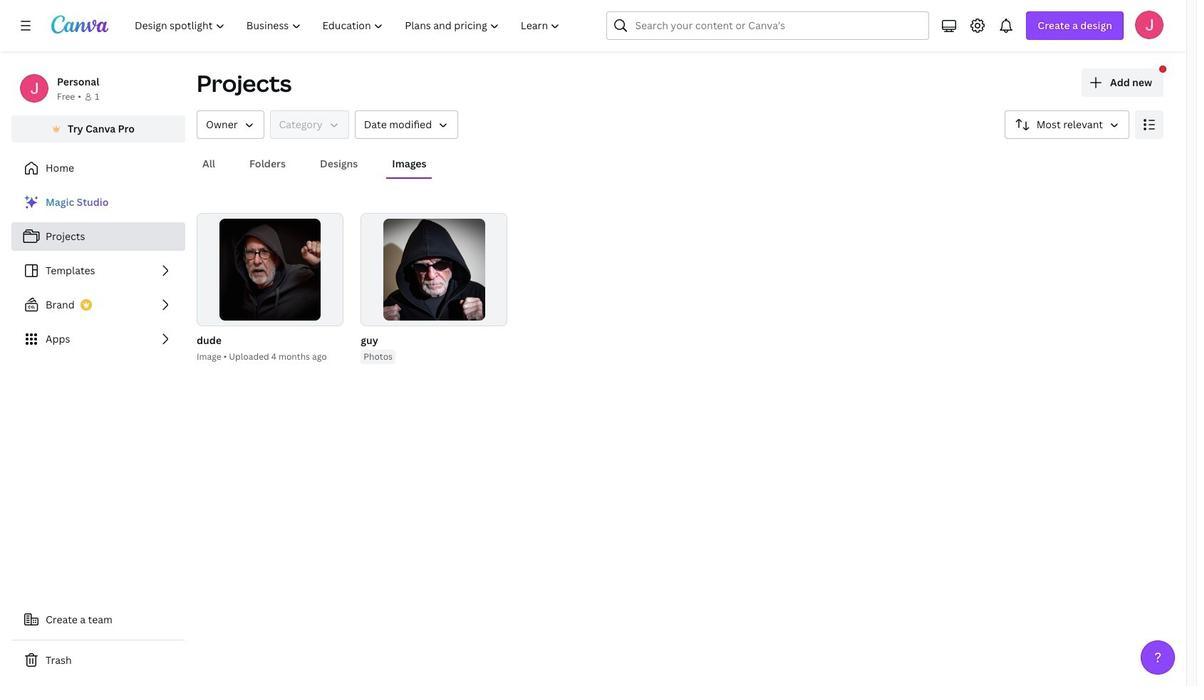 Task type: describe. For each thing, give the bounding box(es) containing it.
3 group from the left
[[358, 213, 508, 364]]

james peterson image
[[1136, 11, 1164, 39]]

top level navigation element
[[125, 11, 573, 40]]

1 group from the left
[[194, 213, 344, 364]]



Task type: locate. For each thing, give the bounding box(es) containing it.
list
[[11, 188, 185, 354]]

group
[[194, 213, 344, 364], [197, 213, 344, 326], [358, 213, 508, 364], [361, 213, 508, 326]]

Search search field
[[636, 12, 901, 39]]

Category button
[[270, 111, 349, 139]]

Owner button
[[197, 111, 264, 139]]

2 group from the left
[[197, 213, 344, 326]]

Date modified button
[[355, 111, 459, 139]]

None search field
[[607, 11, 930, 40]]

Sort by button
[[1005, 111, 1130, 139]]

4 group from the left
[[361, 213, 508, 326]]



Task type: vqa. For each thing, say whether or not it's contained in the screenshot.
more
no



